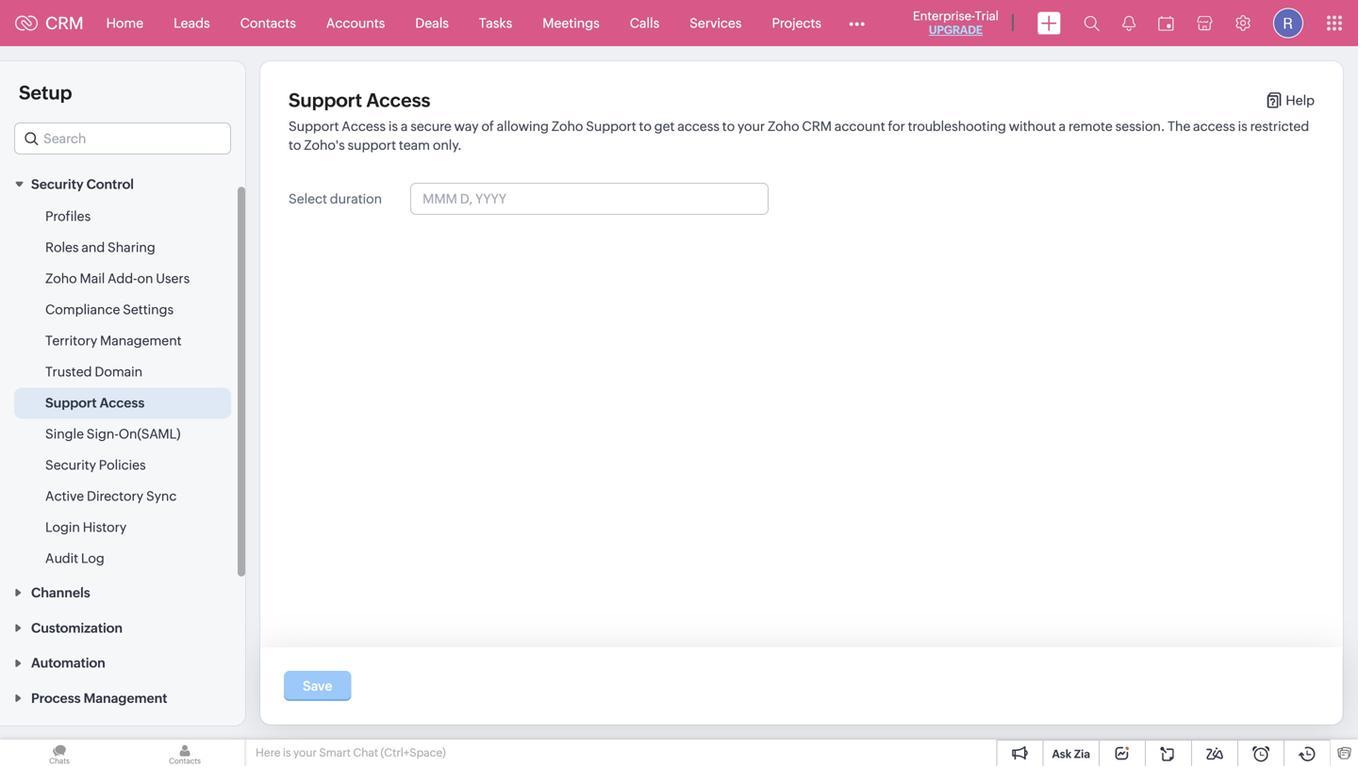 Task type: describe. For each thing, give the bounding box(es) containing it.
setup
[[19, 82, 72, 104]]

search element
[[1072, 0, 1111, 46]]

users
[[156, 271, 190, 286]]

meetings link
[[527, 0, 615, 46]]

of
[[481, 119, 494, 134]]

management for process management
[[84, 691, 167, 706]]

channels button
[[0, 575, 245, 610]]

restricted
[[1250, 119, 1309, 134]]

Search text field
[[15, 124, 230, 154]]

meetings
[[543, 16, 600, 31]]

1 horizontal spatial zoho
[[551, 119, 583, 134]]

settings
[[123, 302, 174, 318]]

here is your smart chat (ctrl+space)
[[256, 747, 446, 760]]

2 horizontal spatial to
[[722, 119, 735, 134]]

audit log link
[[45, 550, 104, 568]]

troubleshooting
[[908, 119, 1006, 134]]

1 horizontal spatial is
[[388, 119, 398, 134]]

projects link
[[757, 0, 837, 46]]

leads
[[174, 16, 210, 31]]

single
[[45, 427, 84, 442]]

security control button
[[0, 166, 245, 202]]

2 horizontal spatial is
[[1238, 119, 1248, 134]]

for
[[888, 119, 905, 134]]

active
[[45, 489, 84, 504]]

0 horizontal spatial crm
[[45, 13, 84, 33]]

ask zia
[[1052, 748, 1090, 761]]

session.
[[1115, 119, 1165, 134]]

sharing
[[108, 240, 155, 255]]

zoho mail add-on users link
[[45, 269, 190, 288]]

signals image
[[1122, 15, 1136, 31]]

roles and sharing
[[45, 240, 155, 255]]

deals link
[[400, 0, 464, 46]]

chats image
[[0, 740, 119, 767]]

0 horizontal spatial is
[[283, 747, 291, 760]]

enterprise-trial upgrade
[[913, 9, 999, 36]]

active directory sync
[[45, 489, 177, 504]]

security for security control
[[31, 177, 84, 192]]

on(saml)
[[119, 427, 181, 442]]

0 vertical spatial support access
[[289, 90, 430, 111]]

trial
[[975, 9, 999, 23]]

process management button
[[0, 681, 245, 716]]

create menu image
[[1037, 12, 1061, 34]]

access inside security control region
[[100, 396, 145, 411]]

accounts link
[[311, 0, 400, 46]]

compliance
[[45, 302, 120, 318]]

account
[[835, 119, 885, 134]]

profiles link
[[45, 207, 91, 226]]

calendar image
[[1158, 16, 1174, 31]]

support access inside security control region
[[45, 396, 145, 411]]

domain
[[95, 365, 143, 380]]

crm link
[[15, 13, 84, 33]]

create menu element
[[1026, 0, 1072, 46]]

smart
[[319, 747, 351, 760]]

support inside security control region
[[45, 396, 97, 411]]

audit
[[45, 551, 78, 567]]

automation
[[31, 656, 105, 671]]

MMM D, YYYY text field
[[411, 184, 768, 214]]

way
[[454, 119, 479, 134]]

sign-
[[87, 427, 119, 442]]

control
[[86, 177, 134, 192]]

audit log
[[45, 551, 104, 567]]

help
[[1286, 93, 1315, 108]]

upgrade
[[929, 24, 983, 36]]

zoho's
[[304, 138, 345, 153]]

roles and sharing link
[[45, 238, 155, 257]]

the
[[1168, 119, 1191, 134]]

secure
[[410, 119, 452, 134]]

single sign-on(saml)
[[45, 427, 181, 442]]

customization
[[31, 621, 123, 636]]

without
[[1009, 119, 1056, 134]]

mail
[[80, 271, 105, 286]]

support
[[348, 138, 396, 153]]

enterprise-
[[913, 9, 975, 23]]

allowing
[[497, 119, 549, 134]]

Other Modules field
[[837, 8, 877, 38]]

1 a from the left
[[401, 119, 408, 134]]

policies
[[99, 458, 146, 473]]

tasks link
[[464, 0, 527, 46]]

security control region
[[0, 202, 245, 575]]

only.
[[433, 138, 462, 153]]



Task type: vqa. For each thing, say whether or not it's contained in the screenshot.
way
yes



Task type: locate. For each thing, give the bounding box(es) containing it.
1 horizontal spatial your
[[738, 119, 765, 134]]

login history
[[45, 520, 127, 535]]

0 vertical spatial your
[[738, 119, 765, 134]]

your right get
[[738, 119, 765, 134]]

deals
[[415, 16, 449, 31]]

is right "here"
[[283, 747, 291, 760]]

remote
[[1069, 119, 1113, 134]]

contacts link
[[225, 0, 311, 46]]

1 horizontal spatial a
[[1059, 119, 1066, 134]]

zoho mail add-on users
[[45, 271, 190, 286]]

access up support
[[342, 119, 386, 134]]

customization button
[[0, 610, 245, 645]]

1 horizontal spatial crm
[[802, 119, 832, 134]]

0 vertical spatial access
[[366, 90, 430, 111]]

crm
[[45, 13, 84, 33], [802, 119, 832, 134]]

tasks
[[479, 16, 512, 31]]

profiles
[[45, 209, 91, 224]]

territory
[[45, 334, 97, 349]]

1 horizontal spatial to
[[639, 119, 652, 134]]

and
[[81, 240, 105, 255]]

trusted domain link
[[45, 363, 143, 382]]

get
[[654, 119, 675, 134]]

home
[[106, 16, 143, 31]]

management inside process management 'dropdown button'
[[84, 691, 167, 706]]

accounts
[[326, 16, 385, 31]]

0 horizontal spatial zoho
[[45, 271, 77, 286]]

management
[[100, 334, 182, 349], [84, 691, 167, 706]]

security up "profiles" link
[[31, 177, 84, 192]]

sync
[[146, 489, 177, 504]]

1 vertical spatial your
[[293, 747, 317, 760]]

on
[[137, 271, 153, 286]]

support access
[[289, 90, 430, 111], [45, 396, 145, 411]]

2 a from the left
[[1059, 119, 1066, 134]]

support access up support
[[289, 90, 430, 111]]

profile element
[[1262, 0, 1315, 46]]

calls
[[630, 16, 659, 31]]

management inside the territory management link
[[100, 334, 182, 349]]

search image
[[1084, 15, 1100, 31]]

0 horizontal spatial support access
[[45, 396, 145, 411]]

management down settings
[[100, 334, 182, 349]]

process
[[31, 691, 81, 706]]

0 horizontal spatial your
[[293, 747, 317, 760]]

chat
[[353, 747, 378, 760]]

add-
[[108, 271, 137, 286]]

process management
[[31, 691, 167, 706]]

contacts
[[240, 16, 296, 31]]

0 vertical spatial security
[[31, 177, 84, 192]]

to left the zoho's
[[289, 138, 301, 153]]

a
[[401, 119, 408, 134], [1059, 119, 1066, 134]]

zoho right the allowing
[[551, 119, 583, 134]]

services link
[[675, 0, 757, 46]]

your inside support access is a secure way of allowing zoho support to get access to your zoho crm account for troubleshooting without a remote session. the access is restricted to zoho's support team only.
[[738, 119, 765, 134]]

1 access from the left
[[677, 119, 720, 134]]

roles
[[45, 240, 79, 255]]

zia
[[1074, 748, 1090, 761]]

zoho inside security control region
[[45, 271, 77, 286]]

access
[[677, 119, 720, 134], [1193, 119, 1235, 134]]

login
[[45, 520, 80, 535]]

trusted domain
[[45, 365, 143, 380]]

security policies
[[45, 458, 146, 473]]

0 vertical spatial management
[[100, 334, 182, 349]]

1 vertical spatial management
[[84, 691, 167, 706]]

access
[[366, 90, 430, 111], [342, 119, 386, 134], [100, 396, 145, 411]]

crm right logo
[[45, 13, 84, 33]]

security up "active" at the bottom left of page
[[45, 458, 96, 473]]

compliance settings link
[[45, 301, 174, 319]]

is left restricted
[[1238, 119, 1248, 134]]

channels
[[31, 586, 90, 601]]

crm left account
[[802, 119, 832, 134]]

1 horizontal spatial support access
[[289, 90, 430, 111]]

zoho down roles
[[45, 271, 77, 286]]

security for security policies
[[45, 458, 96, 473]]

select duration
[[289, 191, 382, 207]]

signals element
[[1111, 0, 1147, 46]]

support access is a secure way of allowing zoho support to get access to your zoho crm account for troubleshooting without a remote session. the access is restricted to zoho's support team only.
[[289, 119, 1309, 153]]

to left get
[[639, 119, 652, 134]]

management down automation dropdown button
[[84, 691, 167, 706]]

support
[[289, 90, 362, 111], [289, 119, 339, 134], [586, 119, 636, 134], [45, 396, 97, 411]]

zoho
[[551, 119, 583, 134], [768, 119, 799, 134], [45, 271, 77, 286]]

access inside support access is a secure way of allowing zoho support to get access to your zoho crm account for troubleshooting without a remote session. the access is restricted to zoho's support team only.
[[342, 119, 386, 134]]

to right get
[[722, 119, 735, 134]]

support access link
[[45, 394, 145, 413]]

support access down trusted domain link
[[45, 396, 145, 411]]

services
[[690, 16, 742, 31]]

1 horizontal spatial access
[[1193, 119, 1235, 134]]

0 horizontal spatial a
[[401, 119, 408, 134]]

contacts image
[[125, 740, 244, 767]]

access down domain
[[100, 396, 145, 411]]

1 vertical spatial security
[[45, 458, 96, 473]]

trusted
[[45, 365, 92, 380]]

projects
[[772, 16, 822, 31]]

history
[[83, 520, 127, 535]]

1 vertical spatial access
[[342, 119, 386, 134]]

compliance settings
[[45, 302, 174, 318]]

logo image
[[15, 16, 38, 31]]

security
[[31, 177, 84, 192], [45, 458, 96, 473]]

0 horizontal spatial to
[[289, 138, 301, 153]]

duration
[[330, 191, 382, 207]]

security inside dropdown button
[[31, 177, 84, 192]]

2 vertical spatial access
[[100, 396, 145, 411]]

directory
[[87, 489, 143, 504]]

management for territory management
[[100, 334, 182, 349]]

a up team
[[401, 119, 408, 134]]

access up secure
[[366, 90, 430, 111]]

calls link
[[615, 0, 675, 46]]

1 vertical spatial crm
[[802, 119, 832, 134]]

0 vertical spatial crm
[[45, 13, 84, 33]]

team
[[399, 138, 430, 153]]

log
[[81, 551, 104, 567]]

automation button
[[0, 645, 245, 681]]

security control
[[31, 177, 134, 192]]

2 access from the left
[[1193, 119, 1235, 134]]

zoho left account
[[768, 119, 799, 134]]

None field
[[14, 123, 231, 155]]

leads link
[[159, 0, 225, 46]]

is
[[388, 119, 398, 134], [1238, 119, 1248, 134], [283, 747, 291, 760]]

profile image
[[1273, 8, 1303, 38]]

select
[[289, 191, 327, 207]]

your
[[738, 119, 765, 134], [293, 747, 317, 760]]

0 horizontal spatial access
[[677, 119, 720, 134]]

2 horizontal spatial zoho
[[768, 119, 799, 134]]

ask
[[1052, 748, 1072, 761]]

here
[[256, 747, 281, 760]]

your left smart
[[293, 747, 317, 760]]

territory management
[[45, 334, 182, 349]]

a left remote
[[1059, 119, 1066, 134]]

access right get
[[677, 119, 720, 134]]

home link
[[91, 0, 159, 46]]

is up support
[[388, 119, 398, 134]]

security inside region
[[45, 458, 96, 473]]

access right the
[[1193, 119, 1235, 134]]

(ctrl+space)
[[381, 747, 446, 760]]

territory management link
[[45, 332, 182, 351]]

crm inside support access is a secure way of allowing zoho support to get access to your zoho crm account for troubleshooting without a remote session. the access is restricted to zoho's support team only.
[[802, 119, 832, 134]]

1 vertical spatial support access
[[45, 396, 145, 411]]

to
[[639, 119, 652, 134], [722, 119, 735, 134], [289, 138, 301, 153]]



